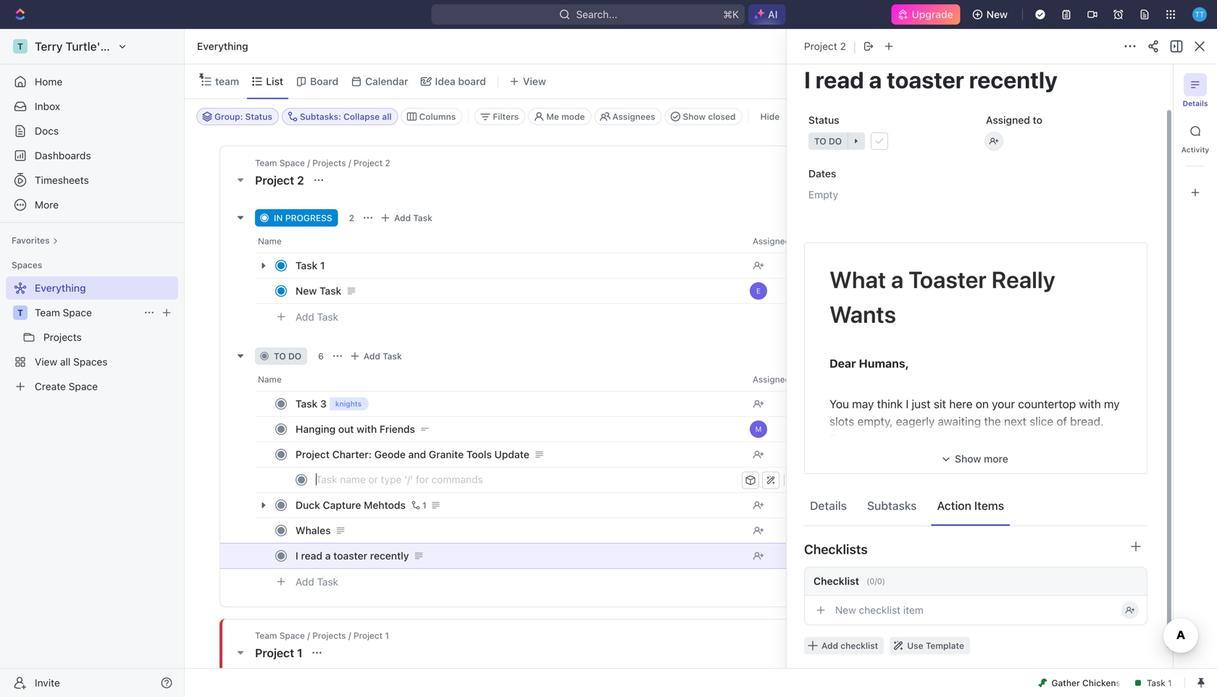 Task type: describe. For each thing, give the bounding box(es) containing it.
assignee button for hanging out with friends
[[744, 368, 860, 391]]

than
[[830, 450, 853, 463]]

space for team space
[[63, 307, 92, 319]]

to do inside dropdown button
[[814, 136, 842, 146]]

subtasks:
[[300, 112, 341, 122]]

whales link
[[292, 521, 741, 542]]

team for project 2
[[255, 158, 277, 168]]

search
[[946, 75, 979, 87]]

action items button
[[931, 493, 1010, 519]]

update
[[494, 449, 529, 461]]

or
[[942, 450, 953, 463]]

friends
[[380, 423, 415, 435]]

task 1
[[296, 260, 325, 272]]

details inside 'details' button
[[810, 499, 847, 513]]

0 horizontal spatial spaces
[[12, 260, 42, 270]]

new task
[[296, 285, 341, 297]]

project charter: geode and granite tools update
[[296, 449, 529, 461]]

terry
[[35, 39, 63, 53]]

and
[[408, 449, 426, 461]]

to inside the truth right out: there's more to me than meets the eye – or the bread.
[[1078, 432, 1088, 446]]

turtle's
[[66, 39, 106, 53]]

columns button
[[401, 108, 462, 125]]

0 horizontal spatial status
[[245, 112, 272, 122]]

1 inside 'button'
[[422, 501, 427, 511]]

e
[[756, 287, 761, 295]]

to inside dropdown button
[[814, 136, 826, 146]]

more inside the truth right out: there's more to me than meets the eye – or the bread.
[[1048, 432, 1075, 446]]

1 inside "link"
[[320, 260, 325, 272]]

me inside "you may think i just sit here on your countertop with my slots empty, eagerly awaiting the next slice of bread. but let me"
[[867, 432, 883, 446]]

Search tasks... text field
[[1064, 106, 1209, 128]]

collapse
[[344, 112, 380, 122]]

create space
[[35, 381, 98, 393]]

to left 6
[[274, 351, 286, 362]]

meets
[[856, 450, 888, 463]]

drumstick bite image
[[1039, 679, 1047, 688]]

task inside "link"
[[296, 260, 318, 272]]

0 horizontal spatial to do
[[274, 351, 301, 362]]

what
[[830, 266, 886, 293]]

checklist
[[814, 576, 859, 588]]

add checklist
[[822, 641, 878, 651]]

subtasks
[[867, 499, 917, 513]]

Edit task name text field
[[804, 66, 1148, 93]]

mode
[[561, 112, 585, 122]]

me
[[546, 112, 559, 122]]

2 down subtasks: collapse all
[[385, 158, 390, 168]]

knights button
[[330, 397, 372, 414]]

out:
[[985, 432, 1005, 446]]

1 name from the top
[[258, 236, 282, 246]]

project 2 link
[[804, 40, 846, 52]]

a inside i read a toaster recently link
[[325, 550, 331, 562]]

filters
[[493, 112, 519, 122]]

1 button
[[409, 498, 429, 513]]

checklists button
[[804, 533, 1148, 567]]

on
[[976, 397, 989, 411]]

t for terry turtle's wormspace, , element
[[17, 41, 23, 51]]

you
[[830, 397, 849, 411]]

everything for the topmost everything link
[[197, 40, 248, 52]]

sit
[[934, 397, 946, 411]]

team
[[215, 75, 239, 87]]

checklists
[[804, 542, 868, 558]]

view for view all spaces
[[35, 356, 57, 368]]

more
[[35, 199, 59, 211]]

new for new task
[[296, 285, 317, 297]]

bread. inside "you may think i just sit here on your countertop with my slots empty, eagerly awaiting the next slice of bread. but let me"
[[1070, 415, 1104, 429]]

list link
[[263, 71, 283, 92]]

new for new checklist item
[[835, 605, 856, 617]]

everything link inside sidebar navigation
[[6, 277, 175, 300]]

team space / projects / project 2
[[255, 158, 390, 168]]

hide button
[[755, 108, 786, 125]]

task 1 link
[[292, 255, 741, 276]]

ai
[[768, 8, 778, 20]]

board
[[310, 75, 338, 87]]

m
[[755, 425, 762, 434]]

countertop
[[1018, 397, 1076, 411]]

favorites
[[12, 235, 50, 246]]

the down eagerly
[[909, 432, 926, 446]]

i read a toaster recently link
[[292, 546, 741, 567]]

terry turtle's workspace
[[35, 39, 169, 53]]

a inside what a toaster really wants
[[891, 266, 904, 293]]

knights
[[335, 400, 362, 408]]

closed
[[708, 112, 736, 122]]

6
[[318, 351, 324, 362]]

projects for project 1
[[312, 631, 346, 641]]

0 vertical spatial everything link
[[193, 38, 252, 55]]

team space
[[35, 307, 92, 319]]

assignees button
[[594, 108, 662, 125]]

add checklist button
[[804, 638, 884, 655]]

show more
[[955, 453, 1008, 465]]

projects for project 2
[[312, 158, 346, 168]]

toaster
[[909, 266, 987, 293]]

show for show more
[[955, 453, 981, 465]]

filters button
[[475, 108, 525, 125]]

empty
[[809, 189, 838, 201]]

terry turtle's wormspace, , element
[[13, 39, 28, 54]]

wants
[[830, 301, 896, 328]]

new task link
[[292, 281, 741, 302]]

progress
[[285, 213, 332, 223]]

(0/0)
[[867, 577, 885, 587]]

charter:
[[332, 449, 372, 461]]

hide inside dropdown button
[[1004, 75, 1026, 87]]

use template button
[[890, 638, 970, 655]]

workspace
[[109, 39, 169, 53]]

checklist (0/0)
[[814, 576, 885, 588]]

team link
[[212, 71, 239, 92]]

right
[[958, 432, 982, 446]]

assignee for new task
[[753, 236, 790, 246]]

the left eye
[[891, 450, 908, 463]]

group: status
[[214, 112, 272, 122]]

may
[[852, 397, 874, 411]]

what a toaster really wants
[[830, 266, 1060, 328]]

projects link
[[43, 326, 175, 349]]

2 inside project 2 |
[[840, 40, 846, 52]]

eye
[[911, 450, 930, 463]]

subtasks: collapse all
[[300, 112, 392, 122]]

board link
[[307, 71, 338, 92]]

all inside tree
[[60, 356, 70, 368]]

show for show closed
[[683, 112, 706, 122]]

here
[[949, 397, 973, 411]]



Task type: vqa. For each thing, say whether or not it's contained in the screenshot.
search for task (or subtask) name, id, or url text box
no



Task type: locate. For each thing, give the bounding box(es) containing it.
1
[[320, 260, 325, 272], [422, 501, 427, 511], [385, 631, 389, 641], [297, 647, 303, 660]]

everything up team space
[[35, 282, 86, 294]]

details inside "task sidebar navigation" tab list
[[1183, 99, 1208, 108]]

everything inside sidebar navigation
[[35, 282, 86, 294]]

new down checklist (0/0)
[[835, 605, 856, 617]]

i read a toaster recently
[[296, 550, 409, 562]]

list
[[266, 75, 283, 87]]

assignee button for new task
[[744, 230, 860, 253]]

0 vertical spatial with
[[1079, 397, 1101, 411]]

action
[[937, 499, 972, 513]]

idea board
[[435, 75, 486, 87]]

1 vertical spatial new
[[296, 285, 317, 297]]

new button
[[966, 3, 1017, 26]]

2 vertical spatial new
[[835, 605, 856, 617]]

0 horizontal spatial with
[[357, 423, 377, 435]]

view all spaces link
[[6, 351, 175, 374]]

2 left | at the right top of page
[[840, 40, 846, 52]]

1 assignee button from the top
[[744, 230, 860, 253]]

board
[[458, 75, 486, 87]]

0 horizontal spatial do
[[288, 351, 301, 362]]

timesheets link
[[6, 169, 178, 192]]

0 vertical spatial name
[[258, 236, 282, 246]]

a
[[891, 266, 904, 293], [325, 550, 331, 562]]

status right the group:
[[245, 112, 272, 122]]

0 vertical spatial to do
[[814, 136, 842, 146]]

dashboards link
[[6, 144, 178, 167]]

0 vertical spatial new
[[987, 8, 1008, 20]]

a right 'read'
[[325, 550, 331, 562]]

there's
[[1008, 432, 1045, 446]]

t left team space
[[17, 308, 23, 318]]

your
[[992, 397, 1015, 411]]

1 horizontal spatial i
[[906, 397, 909, 411]]

new inside new task link
[[296, 285, 317, 297]]

details button
[[804, 493, 853, 519]]

1 vertical spatial name
[[258, 375, 282, 385]]

checklist down new checklist item
[[841, 641, 878, 651]]

assigned
[[986, 114, 1030, 126]]

checklist for new
[[859, 605, 901, 617]]

2 vertical spatial projects
[[312, 631, 346, 641]]

1 vertical spatial assignee
[[753, 375, 790, 385]]

1 vertical spatial checklist
[[841, 641, 878, 651]]

0 horizontal spatial bread.
[[976, 450, 1010, 463]]

0 horizontal spatial view
[[35, 356, 57, 368]]

projects
[[312, 158, 346, 168], [43, 331, 82, 343], [312, 631, 346, 641]]

1 horizontal spatial new
[[835, 605, 856, 617]]

tree inside sidebar navigation
[[6, 277, 178, 398]]

customize
[[1052, 75, 1103, 87]]

project inside project 2 |
[[804, 40, 837, 52]]

let
[[851, 432, 864, 446]]

1 horizontal spatial spaces
[[73, 356, 108, 368]]

new checklist item
[[835, 605, 924, 617]]

upgrade
[[912, 8, 953, 20]]

upgrade link
[[892, 4, 960, 25]]

0 vertical spatial more
[[1048, 432, 1075, 446]]

–
[[933, 450, 939, 463]]

space up projects link
[[63, 307, 92, 319]]

assignee for hanging out with friends
[[753, 375, 790, 385]]

activity
[[1182, 146, 1209, 154]]

0 horizontal spatial everything link
[[6, 277, 175, 300]]

bread. right of on the right of the page
[[1070, 415, 1104, 429]]

view up create
[[35, 356, 57, 368]]

space for create space
[[69, 381, 98, 393]]

1 horizontal spatial show
[[955, 453, 981, 465]]

2 vertical spatial team
[[255, 631, 277, 641]]

do up dates
[[829, 136, 842, 146]]

me down my
[[1091, 432, 1108, 446]]

the right or
[[956, 450, 973, 463]]

team inside sidebar navigation
[[35, 307, 60, 319]]

sidebar navigation
[[0, 29, 188, 698]]

new inside new button
[[987, 8, 1008, 20]]

project 2
[[255, 174, 307, 187]]

with inside "you may think i just sit here on your countertop with my slots empty, eagerly awaiting the next slice of bread. but let me"
[[1079, 397, 1101, 411]]

2 assignee button from the top
[[744, 368, 860, 391]]

Task name or type '/' for commands text field
[[316, 468, 739, 491]]

1 horizontal spatial bread.
[[1070, 415, 1104, 429]]

2 assignee from the top
[[753, 375, 790, 385]]

dear
[[830, 357, 856, 371]]

more inside button
[[984, 453, 1008, 465]]

1 vertical spatial to do
[[274, 351, 301, 362]]

3
[[320, 398, 327, 410]]

1 assignee from the top
[[753, 236, 790, 246]]

team for project 1
[[255, 631, 277, 641]]

1 horizontal spatial details
[[1183, 99, 1208, 108]]

empty,
[[857, 415, 893, 429]]

assignee button up you
[[744, 368, 860, 391]]

1 vertical spatial more
[[984, 453, 1008, 465]]

1 vertical spatial everything link
[[6, 277, 175, 300]]

0 vertical spatial projects
[[312, 158, 346, 168]]

0 horizontal spatial show
[[683, 112, 706, 122]]

0 vertical spatial assignee button
[[744, 230, 860, 253]]

new right upgrade
[[987, 8, 1008, 20]]

1 vertical spatial i
[[296, 550, 298, 562]]

assignee up e
[[753, 236, 790, 246]]

view button
[[504, 71, 551, 92]]

in progress
[[274, 213, 332, 223]]

everything link
[[193, 38, 252, 55], [6, 277, 175, 300]]

show
[[683, 112, 706, 122], [955, 453, 981, 465]]

customize button
[[1033, 71, 1107, 92]]

1 vertical spatial show
[[955, 453, 981, 465]]

spaces down favorites
[[12, 260, 42, 270]]

to do up dates
[[814, 136, 842, 146]]

calendar
[[365, 75, 408, 87]]

1 name button from the top
[[255, 230, 744, 253]]

inbox link
[[6, 95, 178, 118]]

checklist for add
[[841, 641, 878, 651]]

t left terry
[[17, 41, 23, 51]]

0 vertical spatial do
[[829, 136, 842, 146]]

1 vertical spatial t
[[17, 308, 23, 318]]

docs link
[[6, 120, 178, 143]]

tree containing everything
[[6, 277, 178, 398]]

you may think i just sit here on your countertop with my slots empty, eagerly awaiting the next slice of bread. but let me
[[830, 397, 1123, 446]]

subtasks button
[[861, 493, 923, 519]]

0 vertical spatial all
[[382, 112, 392, 122]]

0 horizontal spatial a
[[325, 550, 331, 562]]

project for project 2
[[255, 174, 294, 187]]

0 horizontal spatial all
[[60, 356, 70, 368]]

to up dates
[[814, 136, 826, 146]]

space for team space / projects / project 2
[[279, 158, 305, 168]]

1 horizontal spatial everything
[[197, 40, 248, 52]]

add inside button
[[822, 641, 838, 651]]

everything
[[197, 40, 248, 52], [35, 282, 86, 294]]

0 vertical spatial name button
[[255, 230, 744, 253]]

to do left 6
[[274, 351, 301, 362]]

hide right closed
[[760, 112, 780, 122]]

with left my
[[1079, 397, 1101, 411]]

view for view
[[523, 75, 546, 87]]

assignee up 'm'
[[753, 375, 790, 385]]

everything link up the team
[[193, 38, 252, 55]]

0 horizontal spatial new
[[296, 285, 317, 297]]

1 horizontal spatial me
[[1091, 432, 1108, 446]]

favorites button
[[6, 232, 64, 249]]

spaces
[[12, 260, 42, 270], [73, 356, 108, 368]]

assigned to
[[986, 114, 1043, 126]]

0 vertical spatial t
[[17, 41, 23, 51]]

1 horizontal spatial do
[[829, 136, 842, 146]]

everything for everything link within the sidebar navigation
[[35, 282, 86, 294]]

name button up hanging out with friends link at the bottom of page
[[255, 368, 744, 391]]

out
[[338, 423, 354, 435]]

more down of on the right of the page
[[1048, 432, 1075, 446]]

1 vertical spatial assignee button
[[744, 368, 860, 391]]

view up me mode dropdown button
[[523, 75, 546, 87]]

0 vertical spatial bread.
[[1070, 415, 1104, 429]]

hide inside button
[[760, 112, 780, 122]]

slots
[[830, 415, 854, 429]]

to right the there's
[[1078, 432, 1088, 446]]

hanging out with friends
[[296, 423, 415, 435]]

details up activity
[[1183, 99, 1208, 108]]

t for team space, , element
[[17, 308, 23, 318]]

i left 'read'
[[296, 550, 298, 562]]

0 vertical spatial i
[[906, 397, 909, 411]]

checklist inside button
[[841, 641, 878, 651]]

0 horizontal spatial everything
[[35, 282, 86, 294]]

ai button
[[749, 4, 786, 25]]

name
[[258, 236, 282, 246], [258, 375, 282, 385]]

view inside sidebar navigation
[[35, 356, 57, 368]]

1 vertical spatial projects
[[43, 331, 82, 343]]

really
[[992, 266, 1055, 293]]

to right assigned
[[1033, 114, 1043, 126]]

details up checklists
[[810, 499, 847, 513]]

with right out on the left
[[357, 423, 377, 435]]

0 horizontal spatial more
[[984, 453, 1008, 465]]

1 t from the top
[[17, 41, 23, 51]]

bread. inside the truth right out: there's more to me than meets the eye – or the bread.
[[976, 450, 1010, 463]]

the inside "you may think i just sit here on your countertop with my slots empty, eagerly awaiting the next slice of bread. but let me"
[[984, 415, 1001, 429]]

project 1
[[255, 647, 305, 660]]

team space / projects / project 1
[[255, 631, 389, 641]]

spaces up create space link
[[73, 356, 108, 368]]

2 t from the top
[[17, 308, 23, 318]]

my
[[1104, 397, 1120, 411]]

spaces inside view all spaces link
[[73, 356, 108, 368]]

checklist down (0/0)
[[859, 605, 901, 617]]

whales
[[296, 525, 331, 537]]

0 vertical spatial show
[[683, 112, 706, 122]]

0 horizontal spatial hide
[[760, 112, 780, 122]]

hide up the assigned to
[[1004, 75, 1026, 87]]

1 vertical spatial spaces
[[73, 356, 108, 368]]

project for project 1
[[255, 647, 294, 660]]

0 vertical spatial spaces
[[12, 260, 42, 270]]

space for team space / projects / project 1
[[279, 631, 305, 641]]

1 vertical spatial hide
[[760, 112, 780, 122]]

do left 6
[[288, 351, 301, 362]]

show left closed
[[683, 112, 706, 122]]

projects inside sidebar navigation
[[43, 331, 82, 343]]

project charter: geode and granite tools update link
[[292, 444, 741, 466]]

team up the project 2
[[255, 158, 277, 168]]

task sidebar navigation tab list
[[1180, 73, 1211, 204]]

0 horizontal spatial i
[[296, 550, 298, 562]]

1 vertical spatial all
[[60, 356, 70, 368]]

team right team space, , element
[[35, 307, 60, 319]]

1 horizontal spatial more
[[1048, 432, 1075, 446]]

0 vertical spatial checklist
[[859, 605, 901, 617]]

granite
[[429, 449, 464, 461]]

everything link up "team space" link on the top left
[[6, 277, 175, 300]]

tools
[[466, 449, 492, 461]]

1 vertical spatial view
[[35, 356, 57, 368]]

inbox
[[35, 100, 60, 112]]

me mode
[[546, 112, 585, 122]]

slice
[[1030, 415, 1054, 429]]

i
[[906, 397, 909, 411], [296, 550, 298, 562]]

1 horizontal spatial view
[[523, 75, 546, 87]]

1 vertical spatial team
[[35, 307, 60, 319]]

1 horizontal spatial status
[[809, 114, 839, 126]]

0 vertical spatial view
[[523, 75, 546, 87]]

2 name from the top
[[258, 375, 282, 385]]

assignee button
[[744, 230, 860, 253], [744, 368, 860, 391]]

space up the project 2
[[279, 158, 305, 168]]

tree
[[6, 277, 178, 398]]

bread.
[[1070, 415, 1104, 429], [976, 450, 1010, 463]]

0 vertical spatial everything
[[197, 40, 248, 52]]

all up create space
[[60, 356, 70, 368]]

status up dates
[[809, 114, 839, 126]]

1 vertical spatial a
[[325, 550, 331, 562]]

view button
[[504, 64, 626, 99]]

team space, , element
[[13, 306, 28, 320]]

1 vertical spatial name button
[[255, 368, 744, 391]]

home
[[35, 76, 62, 88]]

1 horizontal spatial a
[[891, 266, 904, 293]]

0 vertical spatial assignee
[[753, 236, 790, 246]]

toaster
[[333, 550, 367, 562]]

1 vertical spatial everything
[[35, 282, 86, 294]]

0 vertical spatial team
[[255, 158, 277, 168]]

0 horizontal spatial me
[[867, 432, 883, 446]]

do
[[829, 136, 842, 146], [288, 351, 301, 362]]

2 me from the left
[[1091, 432, 1108, 446]]

2 horizontal spatial new
[[987, 8, 1008, 20]]

0 vertical spatial a
[[891, 266, 904, 293]]

1 vertical spatial do
[[288, 351, 301, 362]]

project for project charter: geode and granite tools update
[[296, 449, 330, 461]]

timesheets
[[35, 174, 89, 186]]

project for project 2 |
[[804, 40, 837, 52]]

1 horizontal spatial all
[[382, 112, 392, 122]]

new down task 1
[[296, 285, 317, 297]]

team up project 1
[[255, 631, 277, 641]]

show inside dropdown button
[[683, 112, 706, 122]]

hanging
[[296, 423, 336, 435]]

space up project 1
[[279, 631, 305, 641]]

0 vertical spatial hide
[[1004, 75, 1026, 87]]

search button
[[927, 71, 984, 92]]

1 vertical spatial bread.
[[976, 450, 1010, 463]]

me down empty,
[[867, 432, 883, 446]]

me inside the truth right out: there's more to me than meets the eye – or the bread.
[[1091, 432, 1108, 446]]

bread. down out:
[[976, 450, 1010, 463]]

awaiting
[[938, 415, 981, 429]]

a right what at the top of the page
[[891, 266, 904, 293]]

more down out:
[[984, 453, 1008, 465]]

template
[[926, 641, 964, 651]]

all right collapse
[[382, 112, 392, 122]]

0 vertical spatial details
[[1183, 99, 1208, 108]]

1 horizontal spatial everything link
[[193, 38, 252, 55]]

2 name button from the top
[[255, 368, 744, 391]]

idea
[[435, 75, 455, 87]]

add task button
[[377, 209, 438, 227], [289, 309, 344, 326], [346, 348, 408, 365], [289, 574, 344, 591]]

task inside new task link
[[320, 285, 341, 297]]

1 vertical spatial with
[[357, 423, 377, 435]]

name button up the task 1 "link"
[[255, 230, 744, 253]]

show down right
[[955, 453, 981, 465]]

i left just
[[906, 397, 909, 411]]

2 right progress
[[349, 213, 354, 223]]

truth
[[929, 432, 955, 446]]

i inside "you may think i just sit here on your countertop with my slots empty, eagerly awaiting the next slice of bread. but let me"
[[906, 397, 909, 411]]

project
[[804, 40, 837, 52], [354, 158, 383, 168], [255, 174, 294, 187], [296, 449, 330, 461], [354, 631, 383, 641], [255, 647, 294, 660]]

1 me from the left
[[867, 432, 883, 446]]

i inside i read a toaster recently link
[[296, 550, 298, 562]]

1 horizontal spatial with
[[1079, 397, 1101, 411]]

in
[[274, 213, 283, 223]]

0 horizontal spatial details
[[810, 499, 847, 513]]

team space link
[[35, 301, 138, 325]]

space
[[279, 158, 305, 168], [63, 307, 92, 319], [69, 381, 98, 393], [279, 631, 305, 641]]

1 horizontal spatial hide
[[1004, 75, 1026, 87]]

do inside dropdown button
[[829, 136, 842, 146]]

2 down team space / projects / project 2
[[297, 174, 304, 187]]

tt
[[1195, 10, 1204, 18]]

1 vertical spatial details
[[810, 499, 847, 513]]

1 horizontal spatial to do
[[814, 136, 842, 146]]

view inside button
[[523, 75, 546, 87]]

the truth right out: there's more to me than meets the eye – or the bread.
[[830, 432, 1111, 463]]

new for new
[[987, 8, 1008, 20]]

show inside button
[[955, 453, 981, 465]]

checklist
[[859, 605, 901, 617], [841, 641, 878, 651]]

everything up the team
[[197, 40, 248, 52]]

assignee button up e dropdown button
[[744, 230, 860, 253]]

the up out:
[[984, 415, 1001, 429]]

space down view all spaces link
[[69, 381, 98, 393]]



